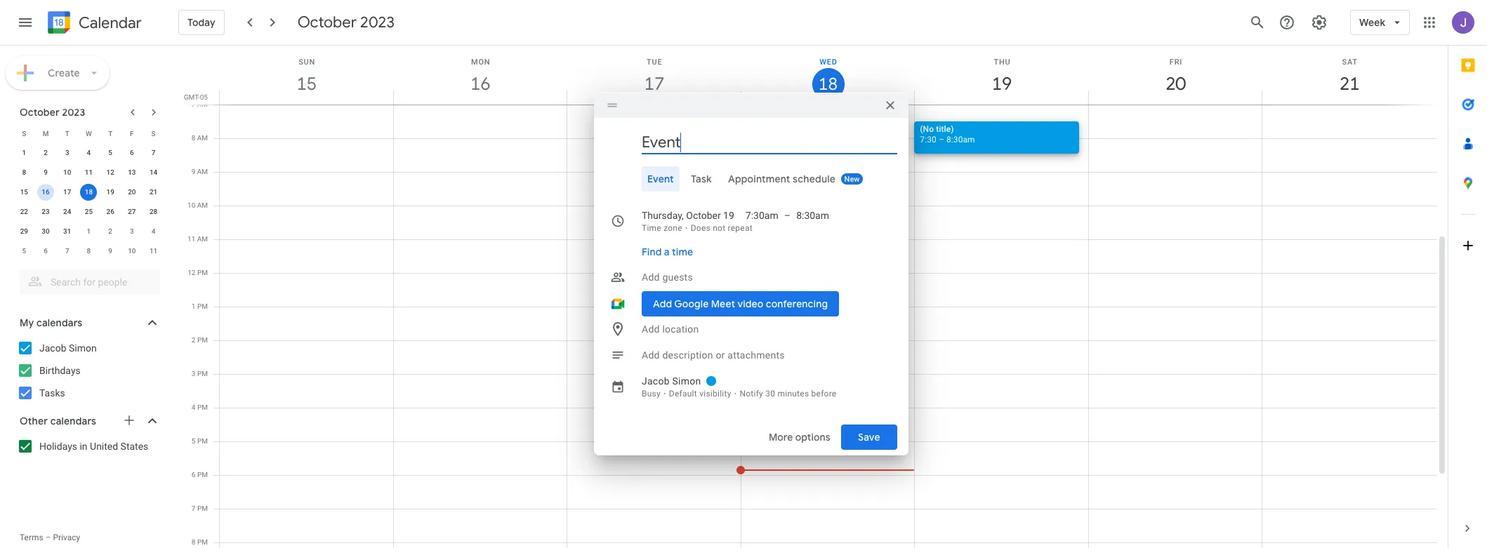 Task type: locate. For each thing, give the bounding box(es) containing it.
20 column header
[[1089, 46, 1263, 105]]

add left location
[[642, 324, 660, 335]]

pm up 2 pm
[[197, 303, 208, 311]]

0 horizontal spatial 21
[[150, 188, 158, 196]]

2 row from the top
[[13, 143, 164, 163]]

1 horizontal spatial 15
[[296, 72, 316, 96]]

t left w
[[65, 130, 69, 137]]

7 pm from the top
[[197, 471, 208, 479]]

0 vertical spatial 30
[[42, 228, 50, 235]]

12 down 11 am
[[188, 269, 196, 277]]

0 horizontal spatial 18
[[85, 188, 93, 196]]

1 vertical spatial 20
[[128, 188, 136, 196]]

8 am
[[192, 134, 208, 142]]

0 vertical spatial 8:30am
[[947, 135, 976, 145]]

calendars up in at the bottom
[[50, 415, 96, 428]]

am down 8 am
[[197, 168, 208, 176]]

1 horizontal spatial 19
[[724, 210, 735, 221]]

0 vertical spatial 17
[[644, 72, 664, 96]]

calendars for my calendars
[[36, 317, 82, 329]]

15 up the 22
[[20, 188, 28, 196]]

7 pm
[[192, 505, 208, 513]]

tue
[[647, 58, 663, 67]]

5 inside "element"
[[22, 247, 26, 255]]

0 vertical spatial calendars
[[36, 317, 82, 329]]

jacob simon inside the my calendars list
[[39, 343, 97, 354]]

7:30am – 8:30am
[[746, 210, 830, 221]]

in
[[80, 441, 88, 452]]

2 am from the top
[[197, 134, 208, 142]]

– inside the (no title) 7:30 – 8:30am
[[939, 135, 945, 145]]

pm up 5 pm
[[197, 404, 208, 412]]

10 up 17 element at top left
[[63, 169, 71, 176]]

21 down "14" element
[[150, 188, 158, 196]]

0 horizontal spatial 11
[[85, 169, 93, 176]]

t
[[65, 130, 69, 137], [108, 130, 113, 137]]

0 vertical spatial simon
[[69, 343, 97, 354]]

19 inside column header
[[992, 72, 1012, 96]]

17 column header
[[567, 46, 742, 105]]

0 vertical spatial 5
[[108, 149, 112, 157]]

1 pm from the top
[[197, 269, 208, 277]]

pm for 4 pm
[[197, 404, 208, 412]]

5 row from the top
[[13, 202, 164, 222]]

pm up 4 pm
[[197, 370, 208, 378]]

2 vertical spatial –
[[45, 533, 51, 543]]

1 add from the top
[[642, 272, 660, 283]]

october
[[298, 13, 357, 32], [20, 106, 60, 119], [687, 210, 721, 221]]

5 inside "grid"
[[192, 438, 196, 445]]

new element
[[842, 174, 864, 185]]

2 horizontal spatial 10
[[188, 202, 195, 209]]

jacob up busy
[[642, 376, 670, 387]]

2 vertical spatial 6
[[192, 471, 196, 479]]

1 horizontal spatial 3
[[130, 228, 134, 235]]

7 for 7 am
[[192, 100, 195, 108]]

0 horizontal spatial jacob simon
[[39, 343, 97, 354]]

1 t from the left
[[65, 130, 69, 137]]

pm up 7 pm
[[197, 471, 208, 479]]

30 right the notify
[[766, 389, 776, 399]]

add down add location
[[642, 350, 660, 361]]

pm down 1 pm at the bottom left of the page
[[197, 337, 208, 344]]

1 pm
[[192, 303, 208, 311]]

25 element
[[80, 204, 97, 221]]

october 2023 up sun
[[298, 13, 395, 32]]

other
[[20, 415, 48, 428]]

21 column header
[[1263, 46, 1437, 105]]

5 down 29 element
[[22, 247, 26, 255]]

8 inside november 8 element
[[87, 247, 91, 255]]

25
[[85, 208, 93, 216]]

1 vertical spatial jacob simon
[[642, 376, 701, 387]]

18 down 11 element
[[85, 188, 93, 196]]

(no
[[921, 124, 934, 134]]

7 row from the top
[[13, 242, 164, 261]]

7 down 6 pm
[[192, 505, 196, 513]]

5 pm from the top
[[197, 404, 208, 412]]

other calendars
[[20, 415, 96, 428]]

schedule
[[793, 173, 836, 185]]

am for 11 am
[[197, 235, 208, 243]]

add
[[642, 272, 660, 283], [642, 324, 660, 335], [642, 350, 660, 361]]

repeat
[[728, 223, 753, 233]]

12 pm
[[188, 269, 208, 277]]

am
[[197, 100, 208, 108], [197, 134, 208, 142], [197, 168, 208, 176], [197, 202, 208, 209], [197, 235, 208, 243]]

0 horizontal spatial simon
[[69, 343, 97, 354]]

2 inside "grid"
[[192, 337, 196, 344]]

add inside 'dropdown button'
[[642, 272, 660, 283]]

1 vertical spatial add
[[642, 324, 660, 335]]

27 element
[[124, 204, 140, 221]]

1 horizontal spatial 9
[[108, 247, 112, 255]]

2 for 2 pm
[[192, 337, 196, 344]]

11 for the november 11 element
[[150, 247, 158, 255]]

pm down 7 pm
[[197, 539, 208, 547]]

8:30am right "to" element
[[797, 210, 830, 221]]

6 pm from the top
[[197, 438, 208, 445]]

1 down 12 pm
[[192, 303, 196, 311]]

4 down 28 element
[[152, 228, 156, 235]]

1 horizontal spatial 12
[[188, 269, 196, 277]]

1
[[22, 149, 26, 157], [87, 228, 91, 235], [192, 303, 196, 311]]

16 down mon
[[470, 72, 490, 96]]

18 down wed at the top right of the page
[[818, 73, 837, 96]]

november 8 element
[[80, 243, 97, 260]]

5 am from the top
[[197, 235, 208, 243]]

1 vertical spatial 5
[[22, 247, 26, 255]]

1 down 25 element
[[87, 228, 91, 235]]

2 vertical spatial add
[[642, 350, 660, 361]]

1 vertical spatial calendars
[[50, 415, 96, 428]]

1 horizontal spatial 21
[[1339, 72, 1360, 96]]

2 horizontal spatial 6
[[192, 471, 196, 479]]

3 up 4 pm
[[192, 370, 196, 378]]

11 up 18, today "element"
[[85, 169, 93, 176]]

9 for 9 am
[[192, 168, 195, 176]]

time zone
[[642, 223, 683, 233]]

am up "9 am"
[[197, 134, 208, 142]]

2023
[[360, 13, 395, 32], [62, 106, 85, 119]]

2 down m
[[44, 149, 48, 157]]

add description or attachments
[[642, 350, 785, 361]]

2 horizontal spatial 2
[[192, 337, 196, 344]]

0 vertical spatial 11
[[85, 169, 93, 176]]

jacob
[[39, 343, 66, 354], [642, 376, 670, 387]]

17 down 10 element
[[63, 188, 71, 196]]

18 inside wed 18
[[818, 73, 837, 96]]

1 horizontal spatial 18
[[818, 73, 837, 96]]

row group
[[13, 143, 164, 261]]

0 horizontal spatial tab list
[[606, 166, 898, 192]]

jacob simon up birthdays
[[39, 343, 97, 354]]

0 vertical spatial october 2023
[[298, 13, 395, 32]]

1 up the 15 element
[[22, 149, 26, 157]]

21 down sat on the top of page
[[1339, 72, 1360, 96]]

am up 12 pm
[[197, 235, 208, 243]]

8:30am
[[947, 135, 976, 145], [797, 210, 830, 221]]

november 10 element
[[124, 243, 140, 260]]

0 vertical spatial jacob simon
[[39, 343, 97, 354]]

create button
[[6, 56, 110, 90]]

11 inside "grid"
[[188, 235, 195, 243]]

20
[[1166, 72, 1186, 96], [128, 188, 136, 196]]

2 vertical spatial 4
[[192, 404, 196, 412]]

october up does
[[687, 210, 721, 221]]

7:30
[[921, 135, 937, 145]]

1 horizontal spatial 1
[[87, 228, 91, 235]]

10 down november 3 element
[[128, 247, 136, 255]]

default
[[669, 389, 698, 399]]

(no title) 7:30 – 8:30am
[[921, 124, 976, 145]]

19 down 12 element at left
[[106, 188, 114, 196]]

2 vertical spatial 2
[[192, 337, 196, 344]]

11 down 10 am
[[188, 235, 195, 243]]

– for 7:30am – 8:30am
[[784, 210, 791, 221]]

20 down fri
[[1166, 72, 1186, 96]]

3 am from the top
[[197, 168, 208, 176]]

– right terms
[[45, 533, 51, 543]]

0 horizontal spatial 17
[[63, 188, 71, 196]]

0 horizontal spatial 30
[[42, 228, 50, 235]]

13 element
[[124, 164, 140, 181]]

simon
[[69, 343, 97, 354], [673, 376, 701, 387]]

28
[[150, 208, 158, 216]]

16 up 23
[[42, 188, 50, 196]]

9
[[192, 168, 195, 176], [44, 169, 48, 176], [108, 247, 112, 255]]

4 down w
[[87, 149, 91, 157]]

tab list containing event
[[606, 166, 898, 192]]

1 horizontal spatial october
[[298, 13, 357, 32]]

2 horizontal spatial 5
[[192, 438, 196, 445]]

30 down 23 element
[[42, 228, 50, 235]]

4 pm from the top
[[197, 370, 208, 378]]

6 down f
[[130, 149, 134, 157]]

pm down 6 pm
[[197, 505, 208, 513]]

18 cell
[[78, 183, 100, 202]]

0 horizontal spatial –
[[45, 533, 51, 543]]

1 vertical spatial 11
[[188, 235, 195, 243]]

am for 10 am
[[197, 202, 208, 209]]

0 horizontal spatial t
[[65, 130, 69, 137]]

calendar
[[79, 13, 142, 33]]

15 inside row
[[20, 188, 28, 196]]

4 row from the top
[[13, 183, 164, 202]]

1 horizontal spatial 2023
[[360, 13, 395, 32]]

3 down 27 element
[[130, 228, 134, 235]]

terms – privacy
[[20, 533, 80, 543]]

0 horizontal spatial october 2023
[[20, 106, 85, 119]]

3 pm from the top
[[197, 337, 208, 344]]

pm for 7 pm
[[197, 505, 208, 513]]

0 vertical spatial 21
[[1339, 72, 1360, 96]]

3 row from the top
[[13, 163, 164, 183]]

9 up 10 am
[[192, 168, 195, 176]]

05
[[200, 93, 208, 101]]

1 vertical spatial 19
[[106, 188, 114, 196]]

– down the "title)"
[[939, 135, 945, 145]]

30 element
[[37, 223, 54, 240]]

– right 7:30am
[[784, 210, 791, 221]]

None search field
[[0, 264, 174, 295]]

wed 18
[[818, 58, 838, 96]]

october 2023
[[298, 13, 395, 32], [20, 106, 85, 119]]

add down find
[[642, 272, 660, 283]]

0 vertical spatial 4
[[87, 149, 91, 157]]

0 vertical spatial 19
[[992, 72, 1012, 96]]

am down "9 am"
[[197, 202, 208, 209]]

5
[[108, 149, 112, 157], [22, 247, 26, 255], [192, 438, 196, 445]]

12
[[106, 169, 114, 176], [188, 269, 196, 277]]

grid
[[180, 46, 1449, 549]]

1 vertical spatial 1
[[87, 228, 91, 235]]

9 down november 2 element
[[108, 247, 112, 255]]

0 horizontal spatial 12
[[106, 169, 114, 176]]

9 for 'november 9' element
[[108, 247, 112, 255]]

2 down 1 pm at the bottom left of the page
[[192, 337, 196, 344]]

1 am from the top
[[197, 100, 208, 108]]

5 up 6 pm
[[192, 438, 196, 445]]

22 element
[[16, 204, 33, 221]]

18 link
[[812, 68, 845, 100]]

mon 16
[[470, 58, 491, 96]]

8 pm
[[192, 539, 208, 547]]

event button
[[642, 166, 680, 192]]

pm up 1 pm at the bottom left of the page
[[197, 269, 208, 277]]

4 am from the top
[[197, 202, 208, 209]]

time
[[672, 246, 694, 259]]

4 up 5 pm
[[192, 404, 196, 412]]

8 down november 1 "element"
[[87, 247, 91, 255]]

1 vertical spatial october 2023
[[20, 106, 85, 119]]

simon inside the my calendars list
[[69, 343, 97, 354]]

not
[[713, 223, 726, 233]]

1 s from the left
[[22, 130, 26, 137]]

17 down tue
[[644, 72, 664, 96]]

1 horizontal spatial 11
[[150, 247, 158, 255]]

1 vertical spatial 16
[[42, 188, 50, 196]]

11 down "november 4" element
[[150, 247, 158, 255]]

pm for 2 pm
[[197, 337, 208, 344]]

11 element
[[80, 164, 97, 181]]

10 for 10 element
[[63, 169, 71, 176]]

0 horizontal spatial s
[[22, 130, 26, 137]]

2 horizontal spatial –
[[939, 135, 945, 145]]

6 down 5 pm
[[192, 471, 196, 479]]

2 horizontal spatial 19
[[992, 72, 1012, 96]]

fri 20
[[1166, 58, 1186, 96]]

1 horizontal spatial jacob simon
[[642, 376, 701, 387]]

simon down my calendars dropdown button
[[69, 343, 97, 354]]

october 2023 up m
[[20, 106, 85, 119]]

2 vertical spatial 19
[[724, 210, 735, 221]]

4
[[87, 149, 91, 157], [152, 228, 156, 235], [192, 404, 196, 412]]

add for add description or attachments
[[642, 350, 660, 361]]

s right f
[[151, 130, 156, 137]]

0 horizontal spatial 9
[[44, 169, 48, 176]]

7 left 05
[[192, 100, 195, 108]]

gmt-
[[184, 93, 200, 101]]

1 vertical spatial 3
[[130, 228, 134, 235]]

row containing 1
[[13, 143, 164, 163]]

15
[[296, 72, 316, 96], [20, 188, 28, 196]]

0 horizontal spatial 4
[[87, 149, 91, 157]]

2 t from the left
[[108, 130, 113, 137]]

24
[[63, 208, 71, 216]]

2 add from the top
[[642, 324, 660, 335]]

sat
[[1343, 58, 1359, 67]]

0 vertical spatial 3
[[65, 149, 69, 157]]

tue 17
[[644, 58, 664, 96]]

1 horizontal spatial 5
[[108, 149, 112, 157]]

s left m
[[22, 130, 26, 137]]

2 down 26 element on the top
[[108, 228, 112, 235]]

0 vertical spatial add
[[642, 272, 660, 283]]

0 horizontal spatial 16
[[42, 188, 50, 196]]

row containing 5
[[13, 242, 164, 261]]

10
[[63, 169, 71, 176], [188, 202, 195, 209], [128, 247, 136, 255]]

1 horizontal spatial t
[[108, 130, 113, 137]]

12 up 19 element
[[106, 169, 114, 176]]

19 up does not repeat
[[724, 210, 735, 221]]

0 vertical spatial jacob
[[39, 343, 66, 354]]

7 up "14"
[[152, 149, 156, 157]]

1 vertical spatial –
[[784, 210, 791, 221]]

october up m
[[20, 106, 60, 119]]

thu 19
[[992, 58, 1012, 96]]

21 element
[[145, 184, 162, 201]]

october 2023 grid
[[13, 124, 164, 261]]

pm for 12 pm
[[197, 269, 208, 277]]

t left f
[[108, 130, 113, 137]]

1 row from the top
[[13, 124, 164, 143]]

12 for 12
[[106, 169, 114, 176]]

20 inside "element"
[[128, 188, 136, 196]]

1 horizontal spatial 6
[[130, 149, 134, 157]]

8 down 7 pm
[[192, 539, 196, 547]]

1 horizontal spatial 20
[[1166, 72, 1186, 96]]

7 for 7 pm
[[192, 505, 196, 513]]

0 vertical spatial 18
[[818, 73, 837, 96]]

19
[[992, 72, 1012, 96], [106, 188, 114, 196], [724, 210, 735, 221]]

2 horizontal spatial 9
[[192, 168, 195, 176]]

2 horizontal spatial 1
[[192, 303, 196, 311]]

1 horizontal spatial 2
[[108, 228, 112, 235]]

6 down the 30 element
[[44, 247, 48, 255]]

1 vertical spatial 30
[[766, 389, 776, 399]]

17 inside row
[[63, 188, 71, 196]]

19 column header
[[915, 46, 1090, 105]]

0 vertical spatial 1
[[22, 149, 26, 157]]

1 horizontal spatial 10
[[128, 247, 136, 255]]

1 vertical spatial jacob
[[642, 376, 670, 387]]

0 horizontal spatial 10
[[63, 169, 71, 176]]

0 vertical spatial 12
[[106, 169, 114, 176]]

2 vertical spatial 11
[[150, 247, 158, 255]]

0 vertical spatial 16
[[470, 72, 490, 96]]

2 horizontal spatial 4
[[192, 404, 196, 412]]

0 horizontal spatial 6
[[44, 247, 48, 255]]

3 up 10 element
[[65, 149, 69, 157]]

0 vertical spatial 15
[[296, 72, 316, 96]]

2
[[44, 149, 48, 157], [108, 228, 112, 235], [192, 337, 196, 344]]

5 for november 5 "element"
[[22, 247, 26, 255]]

7 down 31 element
[[65, 247, 69, 255]]

october up sun
[[298, 13, 357, 32]]

tab list
[[1449, 46, 1488, 509], [606, 166, 898, 192]]

am up 8 am
[[197, 100, 208, 108]]

20 down 13 element
[[128, 188, 136, 196]]

18, today element
[[80, 184, 97, 201]]

my calendars
[[20, 317, 82, 329]]

15 down sun
[[296, 72, 316, 96]]

pm
[[197, 269, 208, 277], [197, 303, 208, 311], [197, 337, 208, 344], [197, 370, 208, 378], [197, 404, 208, 412], [197, 438, 208, 445], [197, 471, 208, 479], [197, 505, 208, 513], [197, 539, 208, 547]]

6 for 6 pm
[[192, 471, 196, 479]]

7:30am
[[746, 210, 779, 221]]

8
[[192, 134, 195, 142], [22, 169, 26, 176], [87, 247, 91, 255], [192, 539, 196, 547]]

24 element
[[59, 204, 76, 221]]

2 vertical spatial 1
[[192, 303, 196, 311]]

8:30am inside the (no title) 7:30 – 8:30am
[[947, 135, 976, 145]]

9 pm from the top
[[197, 539, 208, 547]]

1 vertical spatial 6
[[44, 247, 48, 255]]

pm for 5 pm
[[197, 438, 208, 445]]

12 inside 12 element
[[106, 169, 114, 176]]

8 down 7 am
[[192, 134, 195, 142]]

1 inside "element"
[[87, 228, 91, 235]]

2 horizontal spatial 3
[[192, 370, 196, 378]]

calendar element
[[45, 8, 142, 39]]

row
[[13, 124, 164, 143], [13, 143, 164, 163], [13, 163, 164, 183], [13, 183, 164, 202], [13, 202, 164, 222], [13, 222, 164, 242], [13, 242, 164, 261]]

pm for 1 pm
[[197, 303, 208, 311]]

8:30am down the "title)"
[[947, 135, 976, 145]]

november 4 element
[[145, 223, 162, 240]]

my calendars button
[[3, 312, 174, 334]]

0 horizontal spatial 3
[[65, 149, 69, 157]]

9 inside "grid"
[[192, 168, 195, 176]]

10 up 11 am
[[188, 202, 195, 209]]

17 element
[[59, 184, 76, 201]]

add other calendars image
[[122, 414, 136, 428]]

calendar heading
[[76, 13, 142, 33]]

sun 15
[[296, 58, 316, 96]]

8 pm from the top
[[197, 505, 208, 513]]

19 down the thu
[[992, 72, 1012, 96]]

calendars right 'my'
[[36, 317, 82, 329]]

zone
[[664, 223, 683, 233]]

9 up 16 element
[[44, 169, 48, 176]]

5 up 12 element at left
[[108, 149, 112, 157]]

guests
[[663, 272, 693, 283]]

jacob up birthdays
[[39, 343, 66, 354]]

6 row from the top
[[13, 222, 164, 242]]

simon up default
[[673, 376, 701, 387]]

my
[[20, 317, 34, 329]]

18 inside "element"
[[85, 188, 93, 196]]

sun
[[299, 58, 316, 67]]

1 vertical spatial 2
[[108, 228, 112, 235]]

pm up 6 pm
[[197, 438, 208, 445]]

1 horizontal spatial –
[[784, 210, 791, 221]]

15 column header
[[219, 46, 394, 105]]

3 add from the top
[[642, 350, 660, 361]]

jacob simon up default
[[642, 376, 701, 387]]

2 vertical spatial 5
[[192, 438, 196, 445]]

2 pm from the top
[[197, 303, 208, 311]]

add for add location
[[642, 324, 660, 335]]



Task type: describe. For each thing, give the bounding box(es) containing it.
privacy link
[[53, 533, 80, 543]]

holidays in united states
[[39, 441, 148, 452]]

27
[[128, 208, 136, 216]]

birthdays
[[39, 365, 81, 377]]

20 link
[[1160, 68, 1193, 100]]

7 am
[[192, 100, 208, 108]]

tasks
[[39, 388, 65, 399]]

settings menu image
[[1312, 14, 1329, 31]]

calendars for other calendars
[[50, 415, 96, 428]]

18 column header
[[741, 46, 916, 105]]

add for add guests
[[642, 272, 660, 283]]

notify 30 minutes before
[[740, 389, 837, 399]]

does
[[691, 223, 711, 233]]

4 for 4 pm
[[192, 404, 196, 412]]

3 pm
[[192, 370, 208, 378]]

november 6 element
[[37, 243, 54, 260]]

0 vertical spatial october
[[298, 13, 357, 32]]

default visibility
[[669, 389, 732, 399]]

main drawer image
[[17, 14, 34, 31]]

mon
[[471, 58, 491, 67]]

16 cell
[[35, 183, 56, 202]]

description
[[663, 350, 714, 361]]

today
[[188, 16, 215, 29]]

am for 8 am
[[197, 134, 208, 142]]

gmt-05
[[184, 93, 208, 101]]

8 up the 15 element
[[22, 169, 26, 176]]

30 inside row
[[42, 228, 50, 235]]

19 inside row
[[106, 188, 114, 196]]

november 11 element
[[145, 243, 162, 260]]

pm for 6 pm
[[197, 471, 208, 479]]

w
[[86, 130, 92, 137]]

states
[[121, 441, 148, 452]]

grid containing 15
[[180, 46, 1449, 549]]

29 element
[[16, 223, 33, 240]]

2 for november 2 element
[[108, 228, 112, 235]]

row containing s
[[13, 124, 164, 143]]

31 element
[[59, 223, 76, 240]]

row containing 15
[[13, 183, 164, 202]]

united
[[90, 441, 118, 452]]

16 link
[[465, 68, 497, 100]]

busy
[[642, 389, 661, 399]]

fri
[[1170, 58, 1183, 67]]

2 vertical spatial october
[[687, 210, 721, 221]]

november 2 element
[[102, 223, 119, 240]]

terms
[[20, 533, 43, 543]]

event
[[648, 173, 674, 185]]

pm for 8 pm
[[197, 539, 208, 547]]

attachments
[[728, 350, 785, 361]]

0 horizontal spatial october
[[20, 106, 60, 119]]

week
[[1360, 16, 1386, 29]]

11 am
[[188, 235, 208, 243]]

or
[[716, 350, 725, 361]]

8 for november 8 element
[[87, 247, 91, 255]]

8 for 8 pm
[[192, 539, 196, 547]]

add guests
[[642, 272, 693, 283]]

16 column header
[[393, 46, 568, 105]]

row containing 8
[[13, 163, 164, 183]]

23 element
[[37, 204, 54, 221]]

task button
[[685, 166, 718, 192]]

21 inside row
[[150, 188, 158, 196]]

minutes
[[778, 389, 810, 399]]

add guests button
[[636, 265, 898, 290]]

3 for november 3 element
[[130, 228, 134, 235]]

row containing 22
[[13, 202, 164, 222]]

0 vertical spatial 2
[[44, 149, 48, 157]]

november 3 element
[[124, 223, 140, 240]]

26 element
[[102, 204, 119, 221]]

16 element
[[37, 184, 54, 201]]

1 vertical spatial 8:30am
[[797, 210, 830, 221]]

20 inside column header
[[1166, 72, 1186, 96]]

15 inside 'column header'
[[296, 72, 316, 96]]

4 for "november 4" element
[[152, 228, 156, 235]]

28 element
[[145, 204, 162, 221]]

appointment schedule
[[729, 173, 836, 185]]

15 element
[[16, 184, 33, 201]]

find
[[642, 246, 662, 259]]

5 for 5 pm
[[192, 438, 196, 445]]

23
[[42, 208, 50, 216]]

29
[[20, 228, 28, 235]]

1 horizontal spatial tab list
[[1449, 46, 1488, 509]]

7 for november 7 element
[[65, 247, 69, 255]]

21 inside column header
[[1339, 72, 1360, 96]]

thu
[[994, 58, 1011, 67]]

1 vertical spatial simon
[[673, 376, 701, 387]]

12 for 12 pm
[[188, 269, 196, 277]]

19 element
[[102, 184, 119, 201]]

8 for 8 am
[[192, 134, 195, 142]]

10 for november 10 element
[[128, 247, 136, 255]]

my calendars list
[[3, 337, 174, 405]]

location
[[663, 324, 699, 335]]

19 link
[[986, 68, 1019, 100]]

create
[[48, 67, 80, 79]]

14 element
[[145, 164, 162, 181]]

m
[[43, 130, 49, 137]]

appointment
[[729, 173, 791, 185]]

11 for 11 am
[[188, 235, 195, 243]]

visibility
[[700, 389, 732, 399]]

time
[[642, 223, 662, 233]]

10 am
[[188, 202, 208, 209]]

11 for 11 element
[[85, 169, 93, 176]]

2 s from the left
[[151, 130, 156, 137]]

row group containing 1
[[13, 143, 164, 261]]

privacy
[[53, 533, 80, 543]]

10 for 10 am
[[188, 202, 195, 209]]

9 am
[[192, 168, 208, 176]]

16 inside mon 16
[[470, 72, 490, 96]]

am for 7 am
[[197, 100, 208, 108]]

f
[[130, 130, 134, 137]]

november 9 element
[[102, 243, 119, 260]]

november 7 element
[[59, 243, 76, 260]]

november 5 element
[[16, 243, 33, 260]]

22
[[20, 208, 28, 216]]

title)
[[937, 124, 954, 134]]

20 element
[[124, 184, 140, 201]]

10 element
[[59, 164, 76, 181]]

november 1 element
[[80, 223, 97, 240]]

16 inside cell
[[42, 188, 50, 196]]

am for 9 am
[[197, 168, 208, 176]]

17 link
[[639, 68, 671, 100]]

find a time
[[642, 246, 694, 259]]

15 link
[[291, 68, 323, 100]]

terms link
[[20, 533, 43, 543]]

4 pm
[[192, 404, 208, 412]]

12 element
[[102, 164, 119, 181]]

– for terms – privacy
[[45, 533, 51, 543]]

row containing 29
[[13, 222, 164, 242]]

1 for november 1 "element"
[[87, 228, 91, 235]]

to element
[[784, 209, 791, 223]]

new
[[845, 175, 861, 184]]

31
[[63, 228, 71, 235]]

6 pm
[[192, 471, 208, 479]]

add location
[[642, 324, 699, 335]]

sat 21
[[1339, 58, 1360, 96]]

1 horizontal spatial jacob
[[642, 376, 670, 387]]

holidays
[[39, 441, 77, 452]]

Add title text field
[[642, 132, 898, 153]]

1 for 1 pm
[[192, 303, 196, 311]]

does not repeat
[[691, 223, 753, 233]]

17 inside column header
[[644, 72, 664, 96]]

week button
[[1351, 6, 1411, 39]]

jacob inside the my calendars list
[[39, 343, 66, 354]]

thursday,
[[642, 210, 684, 221]]

today button
[[178, 6, 225, 39]]

find a time button
[[636, 240, 699, 265]]

Search for people text field
[[28, 270, 152, 295]]

a
[[664, 246, 670, 259]]

wed
[[820, 58, 838, 67]]

1 horizontal spatial october 2023
[[298, 13, 395, 32]]

6 for november 6 element on the top of the page
[[44, 247, 48, 255]]

1 vertical spatial 2023
[[62, 106, 85, 119]]

3 for 3 pm
[[192, 370, 196, 378]]

pm for 3 pm
[[197, 370, 208, 378]]



Task type: vqa. For each thing, say whether or not it's contained in the screenshot.
4pm at bottom right
no



